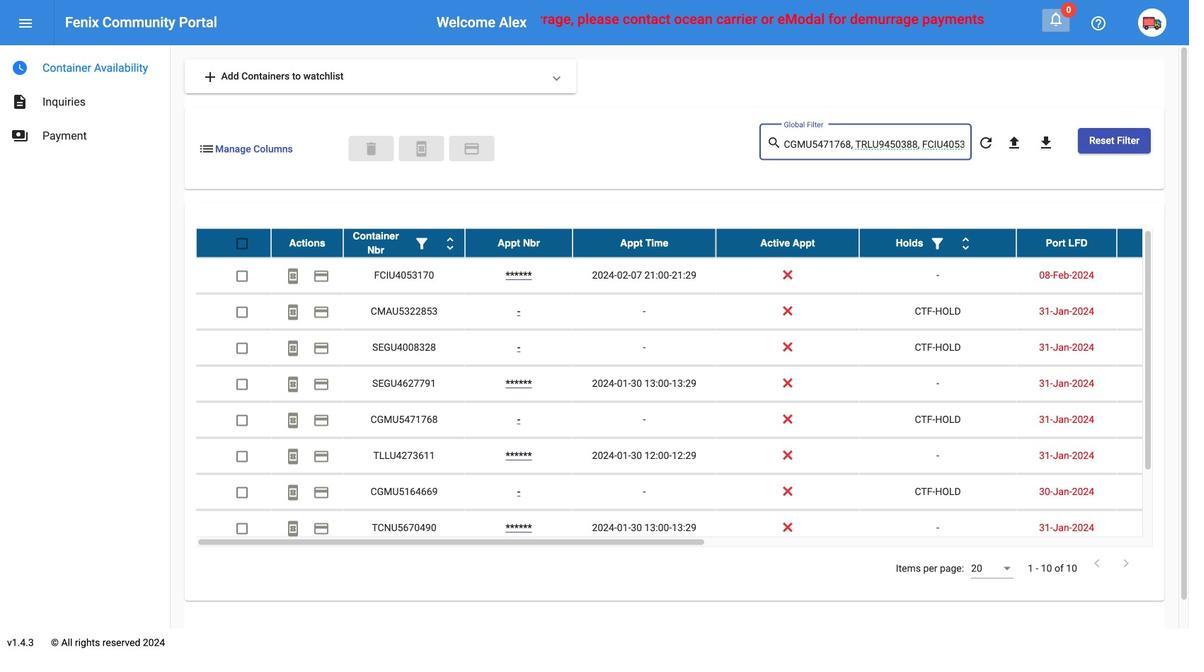 Task type: describe. For each thing, give the bounding box(es) containing it.
1 row from the top
[[196, 229, 1190, 258]]

cell for 8th row from the bottom of the page
[[1118, 258, 1190, 294]]

cell for 4th row from the top
[[1118, 330, 1190, 366]]

2 row from the top
[[196, 258, 1190, 294]]

cell for 2nd row from the bottom
[[1118, 475, 1190, 510]]

5 row from the top
[[196, 367, 1190, 403]]

4 row from the top
[[196, 330, 1190, 367]]

9 row from the top
[[196, 511, 1190, 547]]

2 column header from the left
[[343, 229, 465, 257]]

delete image
[[363, 141, 380, 158]]

3 column header from the left
[[465, 229, 573, 257]]

7 row from the top
[[196, 439, 1190, 475]]

8 column header from the left
[[1118, 229, 1190, 257]]



Task type: locate. For each thing, give the bounding box(es) containing it.
no color image
[[1048, 11, 1065, 28], [1091, 15, 1108, 32], [11, 59, 28, 76], [1006, 134, 1023, 151], [198, 141, 215, 158], [413, 141, 430, 158], [464, 141, 481, 158], [930, 235, 947, 252], [285, 268, 302, 285], [313, 340, 330, 357], [313, 412, 330, 429], [313, 449, 330, 466], [313, 485, 330, 502], [285, 521, 302, 538], [313, 521, 330, 538], [1089, 556, 1106, 573]]

2 cell from the top
[[1118, 294, 1190, 330]]

cell
[[1118, 258, 1190, 294], [1118, 294, 1190, 330], [1118, 330, 1190, 366], [1118, 367, 1190, 402], [1118, 403, 1190, 438], [1118, 439, 1190, 474], [1118, 475, 1190, 510], [1118, 511, 1190, 546]]

column header
[[271, 229, 343, 257], [343, 229, 465, 257], [465, 229, 573, 257], [573, 229, 716, 257], [716, 229, 860, 257], [860, 229, 1017, 257], [1017, 229, 1118, 257], [1118, 229, 1190, 257]]

3 cell from the top
[[1118, 330, 1190, 366]]

7 cell from the top
[[1118, 475, 1190, 510]]

no color image inside column header
[[930, 235, 947, 252]]

6 cell from the top
[[1118, 439, 1190, 474]]

cell for 7th row from the top
[[1118, 439, 1190, 474]]

Global Watchlist Filter field
[[784, 139, 965, 150]]

5 column header from the left
[[716, 229, 860, 257]]

8 cell from the top
[[1118, 511, 1190, 546]]

1 column header from the left
[[271, 229, 343, 257]]

no color image
[[17, 15, 34, 32], [202, 69, 219, 86], [11, 93, 28, 110], [11, 127, 28, 144], [978, 134, 995, 151], [1038, 134, 1055, 151], [767, 135, 784, 152], [414, 235, 431, 252], [442, 235, 459, 252], [958, 235, 975, 252], [313, 268, 330, 285], [285, 304, 302, 321], [313, 304, 330, 321], [285, 340, 302, 357], [285, 376, 302, 393], [313, 376, 330, 393], [285, 412, 302, 429], [285, 449, 302, 466], [285, 485, 302, 502], [1118, 556, 1135, 573]]

row
[[196, 229, 1190, 258], [196, 258, 1190, 294], [196, 294, 1190, 330], [196, 330, 1190, 367], [196, 367, 1190, 403], [196, 403, 1190, 439], [196, 439, 1190, 475], [196, 475, 1190, 511], [196, 511, 1190, 547]]

6 column header from the left
[[860, 229, 1017, 257]]

cell for 3rd row from the top of the page
[[1118, 294, 1190, 330]]

6 row from the top
[[196, 403, 1190, 439]]

cell for 1st row from the bottom of the page
[[1118, 511, 1190, 546]]

cell for sixth row from the top
[[1118, 403, 1190, 438]]

7 column header from the left
[[1017, 229, 1118, 257]]

4 cell from the top
[[1118, 367, 1190, 402]]

5 cell from the top
[[1118, 403, 1190, 438]]

4 column header from the left
[[573, 229, 716, 257]]

1 cell from the top
[[1118, 258, 1190, 294]]

navigation
[[0, 45, 170, 153]]

cell for 5th row from the top of the page
[[1118, 367, 1190, 402]]

8 row from the top
[[196, 475, 1190, 511]]

grid
[[196, 229, 1190, 548]]

3 row from the top
[[196, 294, 1190, 330]]



